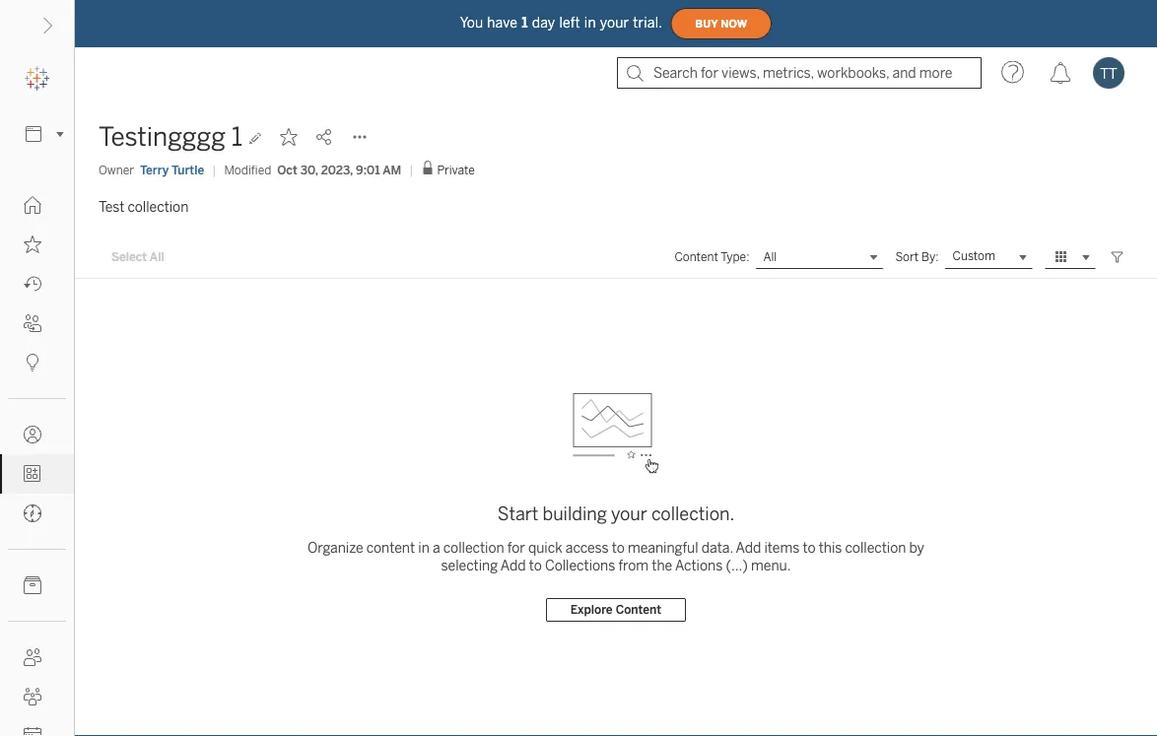 Task type: vqa. For each thing, say whether or not it's contained in the screenshot.
the bottommost 'Content'
yes



Task type: locate. For each thing, give the bounding box(es) containing it.
all inside button
[[150, 250, 164, 264]]

| right the am at the left of the page
[[410, 163, 414, 177]]

add up "(...)" at the right
[[736, 540, 761, 556]]

a
[[433, 540, 440, 556]]

your
[[600, 15, 629, 31], [611, 504, 648, 525]]

organize content in a collection for quick access to meaningful data. add items to this collection by selecting add to collections from the actions (...) menu.
[[308, 540, 925, 574]]

to up "from"
[[612, 540, 625, 556]]

from
[[619, 558, 649, 574]]

content type:
[[675, 250, 750, 264]]

all button
[[756, 245, 884, 269]]

terry turtle link
[[140, 161, 204, 179]]

in inside organize content in a collection for quick access to meaningful data. add items to this collection by selecting add to collections from the actions (...) menu.
[[418, 540, 430, 556]]

collection left by
[[846, 540, 907, 556]]

building
[[543, 504, 607, 525]]

to left the this
[[803, 540, 816, 556]]

content
[[675, 250, 719, 264], [616, 603, 662, 618]]

testingggg
[[99, 122, 226, 152]]

1 vertical spatial 1
[[231, 122, 243, 152]]

0 vertical spatial in
[[585, 15, 596, 31]]

in right 'left'
[[585, 15, 596, 31]]

your up organize content in a collection for quick access to meaningful data. add items to this collection by selecting add to collections from the actions (...) menu.
[[611, 504, 648, 525]]

add down the for at the left bottom of the page
[[501, 558, 526, 574]]

all right 'select'
[[150, 250, 164, 264]]

all
[[150, 250, 164, 264], [764, 250, 777, 264]]

type:
[[721, 250, 750, 264]]

1 vertical spatial content
[[616, 603, 662, 618]]

1 horizontal spatial collection
[[443, 540, 505, 556]]

in left a
[[418, 540, 430, 556]]

private
[[437, 163, 475, 177]]

all right type:
[[764, 250, 777, 264]]

you
[[460, 15, 483, 31]]

0 horizontal spatial all
[[150, 250, 164, 264]]

buy now button
[[671, 8, 772, 39]]

1
[[522, 15, 528, 31], [231, 122, 243, 152]]

buy now
[[695, 18, 748, 30]]

sort by:
[[896, 250, 939, 264]]

content left type:
[[675, 250, 719, 264]]

1 vertical spatial in
[[418, 540, 430, 556]]

0 horizontal spatial in
[[418, 540, 430, 556]]

meaningful
[[628, 540, 699, 556]]

this
[[819, 540, 842, 556]]

0 horizontal spatial content
[[616, 603, 662, 618]]

your left trial.
[[600, 15, 629, 31]]

explore content
[[571, 603, 662, 618]]

am
[[383, 163, 402, 177]]

0 horizontal spatial collection
[[128, 199, 189, 215]]

content down "from"
[[616, 603, 662, 618]]

actions
[[675, 558, 723, 574]]

explore content button
[[546, 599, 686, 622]]

you have 1 day left in your trial.
[[460, 15, 663, 31]]

data.
[[702, 540, 733, 556]]

modified
[[224, 163, 271, 177]]

collection down terry
[[128, 199, 189, 215]]

1 vertical spatial add
[[501, 558, 526, 574]]

start building your collection.
[[498, 504, 735, 525]]

1 all from the left
[[150, 250, 164, 264]]

collection up selecting
[[443, 540, 505, 556]]

1 horizontal spatial all
[[764, 250, 777, 264]]

collections
[[545, 558, 616, 574]]

collection
[[128, 199, 189, 215], [443, 540, 505, 556], [846, 540, 907, 556]]

add
[[736, 540, 761, 556], [501, 558, 526, 574]]

1 horizontal spatial to
[[612, 540, 625, 556]]

0 vertical spatial your
[[600, 15, 629, 31]]

1 horizontal spatial in
[[585, 15, 596, 31]]

|
[[212, 163, 216, 177], [410, 163, 414, 177]]

left
[[560, 15, 581, 31]]

in
[[585, 15, 596, 31], [418, 540, 430, 556]]

by:
[[922, 250, 939, 264]]

| right turtle
[[212, 163, 216, 177]]

(...)
[[726, 558, 748, 574]]

0 horizontal spatial |
[[212, 163, 216, 177]]

grid view image
[[1053, 248, 1071, 266]]

custom button
[[945, 245, 1033, 269]]

1 up modified
[[231, 122, 243, 152]]

to down quick
[[529, 558, 542, 574]]

explore
[[571, 603, 613, 618]]

to
[[612, 540, 625, 556], [803, 540, 816, 556], [529, 558, 542, 574]]

0 vertical spatial content
[[675, 250, 719, 264]]

2 all from the left
[[764, 250, 777, 264]]

items
[[765, 540, 800, 556]]

1 left day
[[522, 15, 528, 31]]

1 horizontal spatial add
[[736, 540, 761, 556]]

1 horizontal spatial |
[[410, 163, 414, 177]]

custom
[[953, 249, 996, 263]]

1 horizontal spatial 1
[[522, 15, 528, 31]]



Task type: describe. For each thing, give the bounding box(es) containing it.
collection.
[[652, 504, 735, 525]]

0 vertical spatial 1
[[522, 15, 528, 31]]

select
[[111, 250, 147, 264]]

trial.
[[633, 15, 663, 31]]

navigation panel element
[[0, 59, 74, 737]]

30,
[[301, 163, 318, 177]]

select all
[[111, 250, 164, 264]]

0 horizontal spatial 1
[[231, 122, 243, 152]]

test
[[99, 199, 125, 215]]

buy
[[695, 18, 718, 30]]

2023,
[[321, 163, 353, 177]]

organize
[[308, 540, 363, 556]]

2 | from the left
[[410, 163, 414, 177]]

owner terry turtle | modified oct 30, 2023, 9:01 am |
[[99, 163, 414, 177]]

test collection
[[99, 199, 189, 215]]

selecting
[[441, 558, 498, 574]]

1 horizontal spatial content
[[675, 250, 719, 264]]

all inside popup button
[[764, 250, 777, 264]]

Search for views, metrics, workbooks, and more text field
[[617, 57, 982, 89]]

1 | from the left
[[212, 163, 216, 177]]

9:01
[[356, 163, 380, 177]]

start
[[498, 504, 539, 525]]

the
[[652, 558, 673, 574]]

main navigation. press the up and down arrow keys to access links. element
[[0, 185, 74, 737]]

content
[[367, 540, 415, 556]]

terry
[[140, 163, 169, 177]]

0 horizontal spatial add
[[501, 558, 526, 574]]

0 vertical spatial add
[[736, 540, 761, 556]]

have
[[487, 15, 518, 31]]

now
[[721, 18, 748, 30]]

menu.
[[751, 558, 791, 574]]

access
[[566, 540, 609, 556]]

oct
[[277, 163, 298, 177]]

quick
[[528, 540, 563, 556]]

day
[[532, 15, 556, 31]]

for
[[508, 540, 525, 556]]

by
[[910, 540, 925, 556]]

2 horizontal spatial to
[[803, 540, 816, 556]]

owner
[[99, 163, 134, 177]]

content inside button
[[616, 603, 662, 618]]

2 horizontal spatial collection
[[846, 540, 907, 556]]

1 vertical spatial your
[[611, 504, 648, 525]]

turtle
[[172, 163, 204, 177]]

testingggg 1
[[99, 122, 243, 152]]

0 horizontal spatial to
[[529, 558, 542, 574]]

select all button
[[99, 245, 177, 269]]

sort
[[896, 250, 919, 264]]



